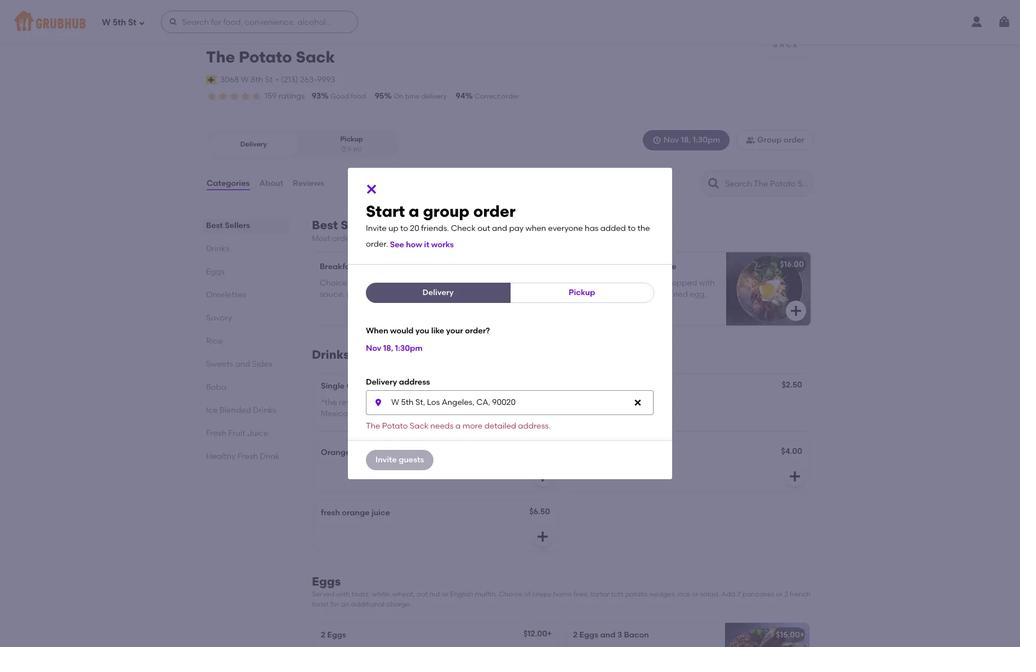 Task type: describe. For each thing, give the bounding box(es) containing it.
1 horizontal spatial nov 18, 1:30pm
[[664, 135, 721, 145]]

meat,
[[359, 278, 381, 288]]

pico
[[347, 289, 364, 299]]

omelettes tab
[[206, 289, 285, 301]]

egg.
[[690, 289, 707, 299]]

0 vertical spatial rice
[[660, 262, 677, 272]]

your
[[446, 326, 463, 336]]

3
[[618, 630, 622, 640]]

additional
[[351, 600, 385, 608]]

good
[[331, 92, 349, 100]]

• (213) 263-9993
[[276, 75, 335, 84]]

and inside bacon, jalapenos, onions topped with pickled jalapeno and soft fried egg.
[[638, 289, 653, 299]]

english
[[450, 590, 473, 598]]

on time delivery
[[394, 92, 447, 100]]

oat
[[417, 590, 428, 598]]

+ for best sellers
[[549, 259, 553, 268]]

healthy fresh drink tab
[[206, 451, 285, 462]]

orange
[[321, 448, 351, 458]]

sauce,
[[320, 289, 345, 299]]

choice of meat, cheese, scrambled eggs, tater tots, cheese sauce, pico de gallo on the side. served with choice of side.
[[320, 278, 546, 299]]

*the
[[321, 397, 337, 407]]

reverse
[[339, 397, 367, 407]]

2 down toast
[[321, 630, 326, 640]]

2 right add
[[737, 590, 741, 598]]

about
[[259, 179, 283, 188]]

soft
[[655, 289, 669, 299]]

categories
[[207, 179, 250, 188]]

scrambled
[[414, 278, 455, 288]]

95
[[375, 91, 384, 101]]

Search The Potato Sack search field
[[724, 179, 811, 189]]

main navigation navigation
[[0, 0, 1021, 44]]

jalapeno bacon fried rice
[[572, 262, 677, 272]]

healthy
[[206, 452, 236, 461]]

muffin.
[[475, 590, 498, 598]]

fresh inside "tab"
[[206, 429, 227, 438]]

order for correct order
[[502, 92, 519, 100]]

delivery for delivery address
[[366, 378, 397, 387]]

everyone
[[548, 224, 583, 233]]

sack for the potato sack needs a more detailed address.
[[410, 421, 429, 431]]

w inside main navigation navigation
[[102, 17, 111, 27]]

option group containing pickup
[[206, 130, 399, 159]]

0.9
[[342, 145, 351, 153]]

when would you like your order?
[[366, 326, 490, 336]]

+ for eggs
[[548, 629, 552, 639]]

jalapeno
[[602, 289, 636, 299]]

1 horizontal spatial nov
[[664, 135, 679, 145]]

eggs tab
[[206, 266, 285, 278]]

1 horizontal spatial 1:30pm
[[693, 135, 721, 145]]

burrito
[[359, 262, 386, 272]]

1 vertical spatial nov
[[366, 344, 382, 353]]

0 horizontal spatial 18,
[[383, 344, 393, 353]]

the inside choice of meat, cheese, scrambled eggs, tater tots, cheese sauce, pico de gallo on the side. served with choice of side.
[[410, 289, 422, 299]]

works
[[431, 240, 454, 249]]

(213) 263-9993 button
[[281, 74, 335, 86]]

invite inside start a group order invite up to 20 friends. check out and pay when everyone has added to the order.
[[366, 224, 387, 233]]

$16.00
[[780, 260, 804, 269]]

jalapeno bacon fried rice image
[[727, 253, 811, 326]]

(213)
[[281, 75, 298, 84]]

de
[[366, 289, 376, 299]]

rice inside tab
[[206, 336, 223, 346]]

order?
[[465, 326, 490, 336]]

2 to from the left
[[628, 224, 636, 233]]

svg image inside main navigation navigation
[[998, 15, 1012, 29]]

potato for the potato sack needs a more detailed address.
[[382, 421, 408, 431]]

origin
[[347, 382, 371, 391]]

omelettes
[[206, 290, 246, 300]]

"finca
[[411, 397, 434, 407]]

invite inside 'invite guests' button
[[376, 455, 397, 465]]

subscription pass image
[[206, 75, 218, 84]]

sides
[[252, 359, 273, 369]]

0 vertical spatial nov 18, 1:30pm button
[[643, 130, 730, 151]]

toast,
[[352, 590, 370, 598]]

how
[[406, 240, 422, 249]]

orange juice
[[321, 448, 374, 458]]

correct order
[[475, 92, 519, 100]]

fried
[[638, 262, 658, 272]]

fresh orange juice
[[321, 508, 390, 518]]

wheat,
[[393, 590, 415, 598]]

can
[[573, 382, 590, 391]]

1 side. from the left
[[424, 289, 442, 299]]

start a group order invite up to 20 friends. check out and pay when everyone has added to the order.
[[366, 202, 650, 249]]

group order button
[[737, 130, 815, 151]]

the potato sack logo image
[[766, 18, 805, 57]]

2 or from the left
[[692, 590, 699, 598]]

2 eggs and 3 bacon image
[[726, 623, 810, 647]]

1 vertical spatial bacon
[[624, 630, 649, 640]]

on inside best sellers most ordered on grubhub
[[365, 234, 374, 243]]

$2.50
[[782, 380, 803, 390]]

single
[[321, 382, 345, 391]]

juice inside button
[[352, 448, 374, 458]]

juice inside "tab"
[[247, 429, 268, 438]]

best for best sellers most ordered on grubhub
[[312, 218, 338, 232]]

3068
[[220, 75, 239, 84]]

the potato sack needs a more detailed address.
[[366, 421, 551, 431]]

fried
[[671, 289, 688, 299]]

drink
[[260, 452, 280, 461]]

2 left "french" at right bottom
[[785, 590, 789, 598]]

drinks inside tab
[[253, 406, 276, 415]]

$6.50
[[530, 507, 550, 517]]

fresh inside tab
[[238, 452, 258, 461]]

bacon,
[[572, 278, 599, 288]]

kassandra"
[[436, 397, 479, 407]]

•
[[276, 75, 279, 84]]

when
[[526, 224, 546, 233]]

detailed
[[485, 421, 517, 431]]

toast
[[312, 600, 329, 608]]

eggs inside "tab"
[[206, 267, 225, 277]]

fresh fruit juice
[[206, 429, 268, 438]]

see
[[390, 240, 404, 249]]

2 right $12.00 +
[[573, 630, 578, 640]]

order for group order
[[784, 135, 805, 145]]

1 vertical spatial nov 18, 1:30pm button
[[366, 339, 423, 359]]

the potato sack
[[206, 47, 335, 66]]

159
[[265, 91, 277, 101]]

eggs left '3' at the bottom right of the page
[[580, 630, 599, 640]]

address
[[399, 378, 430, 387]]

ratings
[[279, 91, 305, 101]]

boba
[[206, 383, 227, 392]]

order inside start a group order invite up to 20 friends. check out and pay when everyone has added to the order.
[[474, 202, 516, 221]]

a inside start a group order invite up to 20 friends. check out and pay when everyone has added to the order.
[[409, 202, 419, 221]]

w inside button
[[241, 75, 249, 84]]

when
[[366, 326, 389, 336]]

of inside eggs served with toast, white, wheat, oat nut or english muffin. choice of crispy home fries, tartar tots potato wedges, rice or salad. add 2 pancakes or 2 french toast for an additional charge.
[[524, 590, 531, 598]]

1 horizontal spatial 18,
[[681, 135, 691, 145]]

3068 w 8th st button
[[220, 74, 273, 86]]

$4.00
[[782, 447, 803, 456]]

search icon image
[[707, 177, 721, 190]]

9993
[[317, 75, 335, 84]]

order.
[[366, 240, 388, 249]]

time
[[405, 92, 420, 100]]

$15.00
[[776, 630, 800, 640]]

fries,
[[574, 590, 589, 598]]

categories button
[[206, 163, 250, 204]]

invite guests
[[376, 455, 424, 465]]

about button
[[259, 163, 284, 204]]

0 vertical spatial of
[[349, 278, 357, 288]]

best for best sellers
[[206, 221, 223, 230]]

cheese
[[519, 278, 546, 288]]

up
[[389, 224, 399, 233]]

delivery address
[[366, 378, 430, 387]]



Task type: locate. For each thing, give the bounding box(es) containing it.
1 horizontal spatial juice
[[352, 448, 374, 458]]

and down onions
[[638, 289, 653, 299]]

1 vertical spatial the
[[366, 421, 380, 431]]

2 vertical spatial delivery
[[366, 378, 397, 387]]

0 vertical spatial st
[[128, 17, 137, 27]]

bacon
[[611, 262, 636, 272], [624, 630, 649, 640]]

salad.
[[701, 590, 720, 598]]

on
[[365, 234, 374, 243], [398, 289, 408, 299]]

2 horizontal spatial with
[[699, 278, 715, 288]]

breakfast
[[320, 262, 357, 272]]

0 vertical spatial served
[[444, 289, 470, 299]]

fresh
[[206, 429, 227, 438], [238, 452, 258, 461]]

sweets and sides tab
[[206, 358, 285, 370]]

1 vertical spatial with
[[472, 289, 488, 299]]

boba tab
[[206, 381, 285, 393]]

sack up 263-
[[296, 47, 335, 66]]

on
[[394, 92, 404, 100]]

0 vertical spatial 1:30pm
[[693, 135, 721, 145]]

to
[[401, 224, 408, 233], [628, 224, 636, 233]]

0 horizontal spatial w
[[102, 17, 111, 27]]

sellers
[[341, 218, 380, 232], [225, 221, 250, 230]]

to left 20
[[401, 224, 408, 233]]

best up most
[[312, 218, 338, 232]]

1 vertical spatial delivery
[[423, 288, 454, 297]]

2 vertical spatial order
[[474, 202, 516, 221]]

0 horizontal spatial nov
[[366, 344, 382, 353]]

0 horizontal spatial juice
[[247, 429, 268, 438]]

ice blended drinks tab
[[206, 404, 285, 416]]

delivery inside button
[[423, 288, 454, 297]]

side. down scrambled
[[424, 289, 442, 299]]

breakfast burrito
[[320, 262, 386, 272]]

w left 5th
[[102, 17, 111, 27]]

st right 5th
[[128, 17, 137, 27]]

+ down everyone
[[549, 259, 553, 268]]

1 horizontal spatial pickup
[[569, 288, 596, 297]]

order up out
[[474, 202, 516, 221]]

and left '3' at the bottom right of the page
[[601, 630, 616, 640]]

best up drinks 'tab'
[[206, 221, 223, 230]]

eggs inside eggs served with toast, white, wheat, oat nut or english muffin. choice of crispy home fries, tartar tots potato wedges, rice or salad. add 2 pancakes or 2 french toast for an additional charge.
[[312, 575, 341, 589]]

Search Address search field
[[366, 390, 654, 415]]

potato down orangutan
[[382, 421, 408, 431]]

svg image
[[998, 15, 1012, 29], [653, 136, 662, 145], [365, 182, 379, 196], [374, 398, 383, 407], [536, 410, 550, 423], [536, 530, 550, 544]]

served inside choice of meat, cheese, scrambled eggs, tater tots, cheese sauce, pico de gallo on the side. served with choice of side.
[[444, 289, 470, 299]]

pickup for pickup 0.9 mi
[[340, 135, 363, 143]]

with down tater
[[472, 289, 488, 299]]

a left more
[[456, 421, 461, 431]]

0 horizontal spatial potato
[[239, 47, 292, 66]]

bacon, jalapenos, onions topped with pickled jalapeno and soft fried egg.
[[572, 278, 715, 299]]

1:30pm down would
[[395, 344, 423, 353]]

best inside tab
[[206, 221, 223, 230]]

with
[[699, 278, 715, 288], [472, 289, 488, 299], [336, 590, 350, 598]]

nov 18, 1:30pm button down would
[[366, 339, 423, 359]]

sack down *the reverse orangutan  "finca kassandra"   huatusco, mexico
[[410, 421, 429, 431]]

rice tab
[[206, 335, 285, 347]]

blended
[[220, 406, 251, 415]]

the
[[206, 47, 235, 66], [366, 421, 380, 431]]

1 horizontal spatial with
[[472, 289, 488, 299]]

1 horizontal spatial delivery
[[366, 378, 397, 387]]

fresh fruit juice tab
[[206, 428, 285, 439]]

20
[[410, 224, 420, 233]]

more
[[463, 421, 483, 431]]

1 vertical spatial pickup
[[569, 288, 596, 297]]

pickup inside option group
[[340, 135, 363, 143]]

0 horizontal spatial a
[[409, 202, 419, 221]]

drip
[[399, 382, 415, 391]]

1 vertical spatial nov 18, 1:30pm
[[366, 344, 423, 353]]

1 horizontal spatial best
[[312, 218, 338, 232]]

order inside button
[[784, 135, 805, 145]]

pickled
[[572, 289, 600, 299]]

order right correct
[[502, 92, 519, 100]]

nov 18, 1:30pm button up search icon
[[643, 130, 730, 151]]

delivery up the about
[[240, 140, 267, 148]]

star icon image
[[206, 91, 217, 102], [217, 91, 229, 102], [229, 91, 240, 102], [240, 91, 251, 102], [251, 91, 262, 102], [251, 91, 262, 102]]

1 vertical spatial choice
[[499, 590, 523, 598]]

drinks up single
[[312, 348, 350, 362]]

served up toast
[[312, 590, 335, 598]]

nov 18, 1:30pm down would
[[366, 344, 423, 353]]

correct
[[475, 92, 500, 100]]

cheese,
[[383, 278, 413, 288]]

263-
[[300, 75, 317, 84]]

+ down crispy
[[548, 629, 552, 639]]

st left the •
[[265, 75, 273, 84]]

0 horizontal spatial nov 18, 1:30pm
[[366, 344, 423, 353]]

1 horizontal spatial drinks
[[253, 406, 276, 415]]

delivery button
[[366, 283, 511, 303]]

potato for the potato sack
[[239, 47, 292, 66]]

the for the potato sack
[[206, 47, 235, 66]]

savory tab
[[206, 312, 285, 324]]

check
[[451, 224, 476, 233]]

0 vertical spatial order
[[502, 92, 519, 100]]

1 vertical spatial 1:30pm
[[395, 344, 423, 353]]

food
[[351, 92, 366, 100]]

delivery left eggs,
[[423, 288, 454, 297]]

0 vertical spatial choice
[[320, 278, 347, 288]]

5th
[[113, 17, 126, 27]]

drinks down "best sellers"
[[206, 244, 229, 254]]

the for the potato sack needs a more detailed address.
[[366, 421, 380, 431]]

group order
[[758, 135, 805, 145]]

pickup up the 0.9
[[340, 135, 363, 143]]

1 horizontal spatial w
[[241, 75, 249, 84]]

st inside button
[[265, 75, 273, 84]]

the
[[638, 224, 650, 233], [410, 289, 422, 299]]

an
[[341, 600, 350, 608]]

people icon image
[[747, 136, 756, 145]]

0 horizontal spatial to
[[401, 224, 408, 233]]

grubhub
[[376, 234, 411, 243]]

1 horizontal spatial a
[[456, 421, 461, 431]]

$14.00 +
[[524, 259, 553, 268]]

home
[[553, 590, 572, 598]]

1 vertical spatial w
[[241, 75, 249, 84]]

1 horizontal spatial sellers
[[341, 218, 380, 232]]

nut
[[430, 590, 440, 598]]

0 horizontal spatial on
[[365, 234, 374, 243]]

add
[[722, 590, 736, 598]]

0 vertical spatial nov
[[664, 135, 679, 145]]

1 vertical spatial st
[[265, 75, 273, 84]]

1 vertical spatial juice
[[352, 448, 374, 458]]

bacon right '3' at the bottom right of the page
[[624, 630, 649, 640]]

0 horizontal spatial drinks
[[206, 244, 229, 254]]

1 vertical spatial potato
[[382, 421, 408, 431]]

french
[[790, 590, 811, 598]]

would
[[390, 326, 414, 336]]

fruit
[[228, 429, 245, 438]]

sack
[[296, 47, 335, 66], [410, 421, 429, 431]]

invite left guests
[[376, 455, 397, 465]]

best sellers tab
[[206, 220, 285, 232]]

juice
[[372, 508, 390, 518]]

choice inside choice of meat, cheese, scrambled eggs, tater tots, cheese sauce, pico de gallo on the side. served with choice of side.
[[320, 278, 347, 288]]

nov 18, 1:30pm
[[664, 135, 721, 145], [366, 344, 423, 353]]

2 side. from the left
[[527, 289, 545, 299]]

eggs up omelettes
[[206, 267, 225, 277]]

tots,
[[501, 278, 517, 288]]

on inside choice of meat, cheese, scrambled eggs, tater tots, cheese sauce, pico de gallo on the side. served with choice of side.
[[398, 289, 408, 299]]

delivery
[[422, 92, 447, 100]]

of down cheese
[[518, 289, 525, 299]]

1 vertical spatial fresh
[[238, 452, 258, 461]]

rice
[[660, 262, 677, 272], [206, 336, 223, 346]]

with up the an
[[336, 590, 350, 598]]

0 horizontal spatial served
[[312, 590, 335, 598]]

0 horizontal spatial sack
[[296, 47, 335, 66]]

1 vertical spatial the
[[410, 289, 422, 299]]

best inside best sellers most ordered on grubhub
[[312, 218, 338, 232]]

1 or from the left
[[442, 590, 449, 598]]

0 vertical spatial 18,
[[681, 135, 691, 145]]

drinks right blended
[[253, 406, 276, 415]]

order
[[502, 92, 519, 100], [784, 135, 805, 145], [474, 202, 516, 221]]

address.
[[518, 421, 551, 431]]

0 vertical spatial nov 18, 1:30pm
[[664, 135, 721, 145]]

of left crispy
[[524, 590, 531, 598]]

nov
[[664, 135, 679, 145], [366, 344, 382, 353]]

group
[[758, 135, 782, 145]]

2 horizontal spatial drinks
[[312, 348, 350, 362]]

juice right orange
[[352, 448, 374, 458]]

sack for the potato sack
[[296, 47, 335, 66]]

0 horizontal spatial nov 18, 1:30pm button
[[366, 339, 423, 359]]

and left sides
[[235, 359, 250, 369]]

side. down cheese
[[527, 289, 545, 299]]

0 horizontal spatial rice
[[206, 336, 223, 346]]

invite up order.
[[366, 224, 387, 233]]

1 horizontal spatial served
[[444, 289, 470, 299]]

wedges,
[[649, 590, 677, 598]]

1:30pm left people icon
[[693, 135, 721, 145]]

order right group
[[784, 135, 805, 145]]

invite guests button
[[366, 450, 434, 470]]

0 vertical spatial with
[[699, 278, 715, 288]]

sellers up drinks 'tab'
[[225, 221, 250, 230]]

1 horizontal spatial fresh
[[238, 452, 258, 461]]

pickup down jalapeno
[[569, 288, 596, 297]]

+ down "french" at right bottom
[[800, 630, 805, 640]]

1 horizontal spatial choice
[[499, 590, 523, 598]]

0 horizontal spatial best
[[206, 221, 223, 230]]

side.
[[424, 289, 442, 299], [527, 289, 545, 299]]

tater
[[480, 278, 499, 288]]

on right ordered
[[365, 234, 374, 243]]

a up 20
[[409, 202, 419, 221]]

choice inside eggs served with toast, white, wheat, oat nut or english muffin. choice of crispy home fries, tartar tots potato wedges, rice or salad. add 2 pancakes or 2 french toast for an additional charge.
[[499, 590, 523, 598]]

of up pico
[[349, 278, 357, 288]]

1 vertical spatial on
[[398, 289, 408, 299]]

sellers for best sellers
[[225, 221, 250, 230]]

3 or from the left
[[776, 590, 783, 598]]

served down eggs,
[[444, 289, 470, 299]]

and right out
[[492, 224, 508, 233]]

st inside main navigation navigation
[[128, 17, 137, 27]]

best sellers
[[206, 221, 250, 230]]

sweets and sides
[[206, 359, 273, 369]]

0 vertical spatial juice
[[247, 429, 268, 438]]

1 vertical spatial drinks
[[312, 348, 350, 362]]

delivery
[[240, 140, 267, 148], [423, 288, 454, 297], [366, 378, 397, 387]]

sellers inside best sellers tab
[[225, 221, 250, 230]]

eggs
[[206, 267, 225, 277], [312, 575, 341, 589], [327, 630, 346, 640], [580, 630, 599, 640]]

the down orangutan
[[366, 421, 380, 431]]

0 vertical spatial delivery
[[240, 140, 267, 148]]

2 horizontal spatial or
[[776, 590, 783, 598]]

0 vertical spatial pickup
[[340, 135, 363, 143]]

0 vertical spatial sack
[[296, 47, 335, 66]]

on down the cheese,
[[398, 289, 408, 299]]

delivery inside option group
[[240, 140, 267, 148]]

eggs up toast
[[312, 575, 341, 589]]

2 vertical spatial drinks
[[253, 406, 276, 415]]

drinks tab
[[206, 243, 285, 255]]

rice down savory
[[206, 336, 223, 346]]

svg image inside nov 18, 1:30pm button
[[653, 136, 662, 145]]

0 horizontal spatial choice
[[320, 278, 347, 288]]

1 vertical spatial of
[[518, 289, 525, 299]]

eggs served with toast, white, wheat, oat nut or english muffin. choice of crispy home fries, tartar tots potato wedges, rice or salad. add 2 pancakes or 2 french toast for an additional charge.
[[312, 575, 811, 608]]

choice up sauce,
[[320, 278, 347, 288]]

0 horizontal spatial fresh
[[206, 429, 227, 438]]

1 horizontal spatial potato
[[382, 421, 408, 431]]

house
[[372, 382, 397, 391]]

reviews button
[[292, 163, 325, 204]]

1 horizontal spatial on
[[398, 289, 408, 299]]

0 vertical spatial potato
[[239, 47, 292, 66]]

delivery for delivery button
[[423, 288, 454, 297]]

svg image
[[169, 17, 178, 26], [139, 19, 146, 26], [790, 304, 803, 318], [634, 398, 643, 407], [536, 470, 550, 483], [789, 470, 802, 483]]

8th
[[251, 75, 263, 84]]

or right 'rice'
[[692, 590, 699, 598]]

nov 18, 1:30pm up search icon
[[664, 135, 721, 145]]

the up '3068'
[[206, 47, 235, 66]]

1 horizontal spatial rice
[[660, 262, 677, 272]]

0 horizontal spatial the
[[410, 289, 422, 299]]

with inside choice of meat, cheese, scrambled eggs, tater tots, cheese sauce, pico de gallo on the side. served with choice of side.
[[472, 289, 488, 299]]

pickup 0.9 mi
[[340, 135, 363, 153]]

delivery up orangutan
[[366, 378, 397, 387]]

2
[[737, 590, 741, 598], [785, 590, 789, 598], [321, 630, 326, 640], [573, 630, 578, 640]]

sellers up ordered
[[341, 218, 380, 232]]

pickup button
[[510, 283, 655, 303]]

1 horizontal spatial the
[[366, 421, 380, 431]]

guests
[[399, 455, 424, 465]]

or right nut
[[442, 590, 449, 598]]

huatusco,
[[481, 397, 519, 407]]

pickup inside button
[[569, 288, 596, 297]]

sellers inside best sellers most ordered on grubhub
[[341, 218, 380, 232]]

with up egg.
[[699, 278, 715, 288]]

bacon up jalapenos,
[[611, 262, 636, 272]]

$14.00
[[524, 259, 549, 268]]

0 horizontal spatial delivery
[[240, 140, 267, 148]]

0 vertical spatial a
[[409, 202, 419, 221]]

friends.
[[421, 224, 449, 233]]

0 vertical spatial invite
[[366, 224, 387, 233]]

1 horizontal spatial to
[[628, 224, 636, 233]]

and inside start a group order invite up to 20 friends. check out and pay when everyone has added to the order.
[[492, 224, 508, 233]]

with inside bacon, jalapenos, onions topped with pickled jalapeno and soft fried egg.
[[699, 278, 715, 288]]

0 vertical spatial w
[[102, 17, 111, 27]]

0 vertical spatial the
[[206, 47, 235, 66]]

1 vertical spatial order
[[784, 135, 805, 145]]

0 horizontal spatial with
[[336, 590, 350, 598]]

1 horizontal spatial st
[[265, 75, 273, 84]]

0 horizontal spatial side.
[[424, 289, 442, 299]]

rice right fried
[[660, 262, 677, 272]]

like
[[431, 326, 445, 336]]

2 horizontal spatial delivery
[[423, 288, 454, 297]]

healthy fresh drink
[[206, 452, 280, 461]]

0 horizontal spatial or
[[442, 590, 449, 598]]

choice right muffin.
[[499, 590, 523, 598]]

pickup for pickup
[[569, 288, 596, 297]]

needs
[[431, 421, 454, 431]]

eggs,
[[457, 278, 478, 288]]

can soda
[[573, 382, 612, 391]]

potato
[[239, 47, 292, 66], [382, 421, 408, 431]]

0 horizontal spatial 1:30pm
[[395, 344, 423, 353]]

0 vertical spatial fresh
[[206, 429, 227, 438]]

crispy
[[532, 590, 552, 598]]

3068 w 8th st
[[220, 75, 273, 84]]

0 horizontal spatial pickup
[[340, 135, 363, 143]]

see how it works button
[[390, 235, 454, 255]]

potato up '8th'
[[239, 47, 292, 66]]

juice right fruit
[[247, 429, 268, 438]]

the down the cheese,
[[410, 289, 422, 299]]

and inside tab
[[235, 359, 250, 369]]

with inside eggs served with toast, white, wheat, oat nut or english muffin. choice of crispy home fries, tartar tots potato wedges, rice or salad. add 2 pancakes or 2 french toast for an additional charge.
[[336, 590, 350, 598]]

or left "french" at right bottom
[[776, 590, 783, 598]]

white,
[[372, 590, 391, 598]]

most
[[312, 234, 330, 243]]

fresh left fruit
[[206, 429, 227, 438]]

0 vertical spatial on
[[365, 234, 374, 243]]

1 vertical spatial invite
[[376, 455, 397, 465]]

tartar
[[591, 590, 610, 598]]

2 eggs and 3 bacon
[[573, 630, 649, 640]]

2 eggs
[[321, 630, 346, 640]]

w left '8th'
[[241, 75, 249, 84]]

st
[[128, 17, 137, 27], [265, 75, 273, 84]]

0 vertical spatial bacon
[[611, 262, 636, 272]]

option group
[[206, 130, 399, 159]]

the right added
[[638, 224, 650, 233]]

orange juice button
[[314, 441, 558, 491]]

ordered
[[332, 234, 363, 243]]

1 to from the left
[[401, 224, 408, 233]]

to right added
[[628, 224, 636, 233]]

eggs down the for
[[327, 630, 346, 640]]

fresh left the drink
[[238, 452, 258, 461]]

1 horizontal spatial sack
[[410, 421, 429, 431]]

1 vertical spatial sack
[[410, 421, 429, 431]]

sellers for best sellers most ordered on grubhub
[[341, 218, 380, 232]]

orangutan
[[369, 397, 409, 407]]

served inside eggs served with toast, white, wheat, oat nut or english muffin. choice of crispy home fries, tartar tots potato wedges, rice or salad. add 2 pancakes or 2 french toast for an additional charge.
[[312, 590, 335, 598]]

the inside start a group order invite up to 20 friends. check out and pay when everyone has added to the order.
[[638, 224, 650, 233]]

drinks inside 'tab'
[[206, 244, 229, 254]]

1 horizontal spatial nov 18, 1:30pm button
[[643, 130, 730, 151]]

has
[[585, 224, 599, 233]]



Task type: vqa. For each thing, say whether or not it's contained in the screenshot.
days related to This food is literally disgusting I don't understand how there's so many good reviews. If you're from New York these are NOT good bagels the egg was literally inedible to me it tasted like a microwaved egg patty or something and the cheese was barely melted. Maybe a cream cheese bagel from here would be decent but I would say order from literally anywhere else.
no



